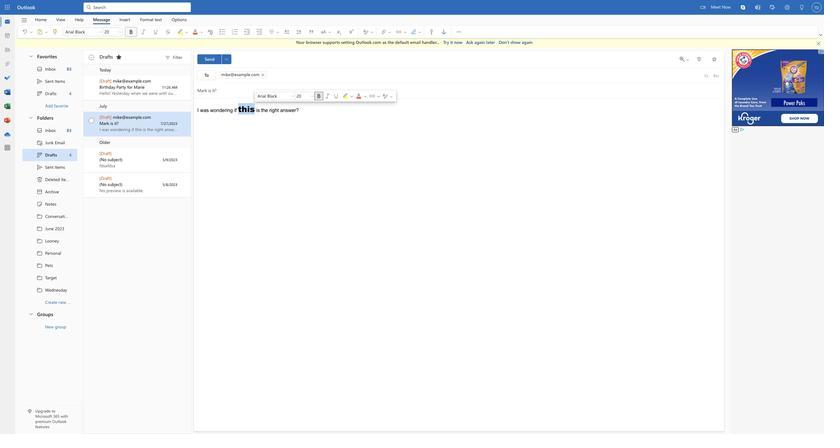 Task type: describe. For each thing, give the bounding box(es) containing it.
[draft] mike@example.com for for
[[100, 78, 151, 84]]

3  tree item from the top
[[22, 235, 77, 247]]

 inside favorites tree
[[37, 66, 43, 72]]

1 horizontal spatial text highlight color image
[[343, 93, 355, 99]]

 button for font text box on the left's  button
[[332, 92, 341, 100]]

 sent items inside favorites tree
[[37, 78, 65, 84]]

group
[[55, 324, 66, 330]]

 
[[37, 29, 48, 35]]

premium features image
[[28, 410, 32, 414]]

to do image
[[4, 75, 10, 81]]

is inside message body, press alt+f10 to exit text box
[[256, 108, 260, 113]]

 button
[[751, 0, 766, 16]]

account manager for test dummy image
[[813, 2, 822, 12]]

groups tree item
[[22, 309, 77, 321]]

outlook inside upgrade to microsoft 365 with premium outlook features
[[52, 419, 67, 424]]

cc button
[[702, 71, 712, 80]]


[[321, 29, 327, 35]]

history
[[71, 214, 85, 219]]

1 horizontal spatial 
[[382, 93, 389, 99]]

help
[[75, 16, 84, 22]]

ask again later
[[467, 39, 496, 45]]

clipboard group
[[19, 26, 61, 38]]

wondering inside message list list box
[[110, 126, 131, 132]]

groups
[[37, 311, 53, 318]]

 button for font text box on the left
[[324, 92, 332, 100]]

0 vertical spatial  button
[[819, 32, 824, 38]]

 inside  
[[276, 30, 280, 34]]

 
[[381, 29, 392, 35]]

 drafts inside tree
[[37, 152, 57, 158]]


[[89, 55, 94, 59]]

your
[[296, 39, 305, 45]]

1 [draft] from the top
[[100, 78, 112, 84]]

drafts 
[[100, 53, 122, 60]]

browser
[[306, 39, 322, 45]]

superscript image
[[348, 29, 360, 35]]

Font text field
[[257, 92, 290, 100]]

 for   
[[316, 93, 322, 99]]

mike@example.com button
[[220, 71, 267, 78]]

font size text field for font text field
[[103, 28, 117, 36]]

was inside message list list box
[[102, 126, 109, 132]]

 button for font text field's  button
[[150, 27, 162, 37]]

 for 
[[128, 29, 134, 35]]

 button
[[795, 0, 810, 16]]

Select all messages checkbox
[[87, 53, 96, 62]]

 looney
[[37, 238, 59, 244]]


[[37, 140, 43, 146]]

2  tree item from the top
[[22, 149, 77, 161]]

features
[[35, 424, 49, 430]]

drafts inside drafts 
[[100, 53, 113, 60]]

 button
[[438, 27, 450, 37]]

select a message checkbox for (no subject)
[[85, 173, 100, 186]]


[[411, 29, 417, 35]]

folders
[[37, 114, 53, 121]]

fdsafdsa
[[100, 163, 115, 169]]

mike@example.com for mark is it?
[[113, 114, 151, 120]]

 june 2023
[[37, 226, 64, 232]]

july heading
[[84, 100, 191, 112]]


[[22, 29, 28, 35]]

 button
[[694, 54, 706, 64]]

right inside message list list box
[[155, 126, 164, 132]]

basic text group
[[64, 26, 360, 38]]

sent inside tree
[[45, 164, 54, 170]]

 button inside dropdown button
[[184, 27, 189, 37]]

5/8/2023
[[163, 182, 178, 187]]

4  tree item from the top
[[22, 247, 77, 259]]

 pets
[[37, 263, 53, 269]]

 button right font color image
[[376, 92, 381, 100]]

the inside i was wondering if this is the right answer?
[[261, 108, 268, 113]]

 for    
[[370, 93, 376, 99]]

(no for fdsafdsa
[[100, 157, 107, 162]]

options button
[[167, 15, 192, 24]]

don't
[[499, 39, 510, 45]]

 button
[[453, 26, 465, 38]]


[[116, 54, 122, 60]]

looney
[[45, 238, 59, 244]]

 button down "options" button
[[174, 26, 190, 38]]

am
[[172, 85, 178, 90]]

i inside list box
[[100, 126, 101, 132]]

files image
[[4, 61, 10, 67]]

show
[[511, 39, 521, 45]]

 tree item
[[22, 198, 77, 210]]

11:26 am
[[162, 85, 178, 90]]

inbox for 1st  tree item from the top of the this application
[[45, 66, 56, 72]]

 button
[[19, 27, 29, 37]]

(no subject) for no preview is available.
[[100, 181, 123, 187]]

 button
[[305, 27, 318, 37]]

conversation
[[45, 214, 70, 219]]

 inside  
[[404, 30, 407, 34]]


[[37, 29, 43, 35]]

message
[[93, 16, 110, 22]]

 inside groups tree item
[[29, 312, 33, 317]]

older heading
[[84, 137, 191, 148]]

4 for 2nd  tree item
[[69, 152, 72, 158]]

 button for font text box on the left's  button
[[315, 92, 324, 100]]

0 horizontal spatial  button
[[368, 92, 376, 100]]

decrease indent image
[[244, 29, 257, 35]]

tags group
[[426, 26, 450, 38]]

include group
[[378, 26, 423, 38]]


[[771, 5, 776, 10]]

ask
[[467, 39, 474, 45]]

0 horizontal spatial text highlight color image
[[177, 29, 190, 35]]

today heading
[[84, 64, 191, 75]]


[[713, 57, 718, 62]]

5  tree item from the top
[[22, 259, 77, 272]]

favorites tree item
[[22, 51, 77, 63]]

is up older heading
[[143, 126, 146, 132]]

4 [draft] from the top
[[100, 175, 112, 181]]

 tree item
[[22, 173, 77, 186]]

 filter
[[165, 54, 182, 61]]

items inside  deleted items
[[61, 177, 71, 182]]

(no for no preview is available.
[[100, 181, 107, 187]]

 button left   
[[310, 92, 315, 100]]

2 [draft] from the top
[[100, 114, 112, 120]]

upgrade to microsoft 365 with premium outlook features
[[35, 409, 68, 430]]

 button
[[766, 0, 781, 16]]

2  sent items from the top
[[37, 164, 65, 170]]

message list section
[[84, 49, 191, 434]]

inbox for first  tree item from the bottom of the this application
[[45, 127, 56, 133]]

 button down the message button
[[98, 28, 103, 36]]

 button inside include group
[[393, 27, 403, 37]]

 inside favorites tree item
[[29, 54, 33, 59]]


[[165, 55, 171, 61]]

 inside  
[[328, 30, 332, 34]]

wondering inside message body, press alt+f10 to exit text box
[[210, 108, 233, 113]]

home
[[35, 16, 47, 22]]

1  tree item from the top
[[22, 75, 77, 87]]

bcc button
[[712, 71, 722, 80]]

83 for 1st  tree item from the top of the this application
[[67, 66, 72, 72]]

favorite
[[54, 103, 68, 109]]

Add a subject text field
[[194, 86, 716, 95]]

0 horizontal spatial 
[[363, 29, 369, 35]]

11:26
[[162, 85, 171, 90]]

setting
[[341, 39, 355, 45]]

tab list inside this application
[[30, 15, 192, 24]]

message list list box
[[84, 64, 191, 434]]

home button
[[31, 15, 51, 24]]

set your advertising preferences image
[[741, 127, 745, 132]]

july
[[100, 103, 107, 109]]

2  from the top
[[37, 127, 43, 133]]

 for 2nd  tree item
[[37, 152, 43, 158]]

Message body, press Alt+F10 to exit text field
[[198, 103, 721, 188]]

 inside the select all messages option
[[89, 55, 94, 60]]

outlook banner
[[0, 0, 825, 16]]

mail image
[[4, 19, 10, 25]]

ask again later button
[[467, 39, 496, 45]]

1 vertical spatial items
[[55, 164, 65, 170]]

  
[[316, 93, 339, 99]]

 inside  
[[371, 30, 374, 34]]

preview
[[106, 188, 121, 193]]

 
[[22, 29, 33, 35]]

help button
[[70, 15, 88, 24]]

 button
[[814, 39, 825, 48]]

outlook inside "banner"
[[17, 4, 35, 10]]

word image
[[4, 89, 10, 96]]

increase indent image
[[257, 29, 269, 35]]

with
[[61, 414, 68, 419]]


[[429, 29, 435, 35]]

it
[[451, 39, 453, 45]]

 button
[[426, 27, 438, 37]]

later
[[487, 39, 496, 45]]

favorites tree
[[22, 48, 77, 112]]

excel image
[[4, 104, 10, 110]]

2  tree item from the top
[[22, 124, 77, 137]]

1 horizontal spatial 
[[333, 93, 339, 99]]

notes
[[45, 201, 56, 207]]

june
[[45, 226, 54, 232]]

 button inside folders tree item
[[25, 112, 36, 123]]

 button
[[114, 52, 124, 62]]

new group tree item
[[22, 321, 77, 333]]

3 [draft] from the top
[[100, 150, 112, 156]]

this application
[[0, 0, 825, 434]]

options
[[172, 16, 187, 22]]

older
[[100, 139, 110, 145]]

 wednesday
[[37, 287, 67, 293]]

 inside  
[[45, 30, 48, 34]]

bcc
[[714, 73, 720, 78]]

add
[[45, 103, 53, 109]]

1 horizontal spatial 
[[820, 33, 823, 37]]

now
[[723, 4, 732, 10]]

mike@example.com for birthday party for marie
[[113, 78, 151, 84]]

 button
[[162, 27, 174, 37]]

font color image
[[192, 29, 205, 35]]

 inbox for 1st  tree item from the top of the this application
[[37, 66, 56, 72]]

 button for font text field's  button
[[125, 27, 137, 37]]

try it now button
[[444, 39, 463, 45]]

folders tree item
[[22, 112, 77, 124]]

 button inside basic text group
[[199, 27, 204, 37]]



Task type: vqa. For each thing, say whether or not it's contained in the screenshot.


Task type: locate. For each thing, give the bounding box(es) containing it.
subject) up fdsafdsa
[[108, 157, 123, 162]]


[[363, 29, 369, 35], [382, 93, 389, 99]]

(no
[[100, 157, 107, 162], [100, 181, 107, 187]]


[[681, 57, 685, 62]]

 deleted items
[[37, 177, 71, 183]]

1 vertical spatial 
[[225, 57, 229, 61]]

2 select a message checkbox from the top
[[85, 112, 100, 125]]

items up favorite
[[55, 78, 65, 84]]

inbox inside tree
[[45, 127, 56, 133]]

 inside  
[[29, 30, 33, 34]]

select a message checkbox down today
[[85, 75, 100, 89]]

1 vertical spatial 
[[37, 127, 43, 133]]

 up  tree item
[[37, 164, 43, 170]]

inbox
[[45, 66, 56, 72], [45, 127, 56, 133]]

inbox up  junk email
[[45, 127, 56, 133]]

0 vertical spatial 
[[128, 29, 134, 35]]

your browser supports setting outlook.com as the default email handler...
[[296, 39, 440, 45]]

 tree item inside tree
[[22, 161, 77, 173]]

powerpoint image
[[4, 118, 10, 124]]

0 vertical spatial the
[[388, 39, 394, 45]]

1 83 from the top
[[67, 66, 72, 72]]

 left  button
[[153, 29, 159, 35]]

1 vertical spatial inbox
[[45, 127, 56, 133]]

1 horizontal spatial wondering
[[210, 108, 233, 113]]

1  tree item from the top
[[22, 87, 77, 100]]

1  from the top
[[89, 55, 94, 60]]


[[207, 29, 214, 35]]

 tree item down junk
[[22, 149, 77, 161]]

 up 
[[37, 177, 43, 183]]

outlook link
[[17, 0, 35, 15]]

2  from the top
[[89, 118, 94, 123]]

the up older heading
[[147, 126, 153, 132]]

 button
[[137, 27, 150, 37], [324, 92, 332, 100]]

Select a message checkbox
[[85, 75, 100, 89], [85, 112, 100, 125], [85, 173, 100, 186]]

tab list
[[30, 15, 192, 24]]

 button left groups
[[25, 309, 36, 320]]

ad
[[734, 127, 738, 132]]

folder
[[68, 300, 79, 305]]

 inbox inside tree
[[37, 127, 56, 133]]

answer? inside message list list box
[[165, 126, 180, 132]]

font size text field down the message button
[[103, 28, 117, 36]]

 button
[[189, 26, 205, 38], [184, 27, 189, 37], [403, 27, 408, 37], [341, 92, 355, 100], [349, 92, 354, 100], [354, 92, 368, 100]]


[[128, 29, 134, 35], [316, 93, 322, 99]]

select a message checkbox down july
[[85, 112, 100, 125]]

 button
[[281, 27, 293, 37]]

people image
[[4, 47, 10, 53]]

bullets image
[[220, 29, 232, 35]]

text highlight color image left font color image
[[343, 93, 355, 99]]

1  from the top
[[37, 213, 43, 220]]

To text field
[[219, 71, 702, 80]]

now
[[455, 39, 463, 45]]


[[296, 29, 302, 35]]

view
[[56, 16, 65, 22]]

 up  pets at left bottom
[[37, 250, 43, 256]]

 for  june 2023
[[37, 226, 43, 232]]

2 again from the left
[[522, 39, 533, 45]]

calendar image
[[4, 33, 10, 39]]

Font text field
[[64, 28, 98, 36]]


[[153, 29, 159, 35], [333, 93, 339, 99]]

 right send button
[[225, 57, 229, 61]]

83 inside favorites tree
[[67, 66, 72, 72]]

 tree item up  looney
[[22, 223, 77, 235]]

4 inside favorites tree
[[69, 91, 72, 96]]

i inside text box
[[198, 108, 199, 113]]

1 horizontal spatial was
[[200, 108, 209, 113]]

[draft] up mark
[[100, 114, 112, 120]]

no preview is available.
[[100, 188, 144, 193]]

0 vertical spatial 
[[37, 90, 43, 97]]

to
[[204, 72, 209, 78]]

outlook down to
[[52, 419, 67, 424]]

 button down insert button
[[118, 28, 123, 36]]

inbox inside favorites tree
[[45, 66, 56, 72]]

 tree item
[[22, 210, 85, 223], [22, 223, 77, 235], [22, 235, 77, 247], [22, 247, 77, 259], [22, 259, 77, 272], [22, 272, 77, 284], [22, 284, 77, 296]]

5  from the top
[[37, 263, 43, 269]]

handler...
[[422, 39, 440, 45]]

1 again from the left
[[475, 39, 486, 45]]

insert button
[[115, 15, 135, 24]]

0 horizontal spatial  button
[[150, 27, 162, 37]]

 tree item
[[22, 75, 77, 87], [22, 161, 77, 173]]


[[697, 57, 702, 62], [37, 177, 43, 183]]

 button left 
[[150, 27, 162, 37]]

0 vertical spatial 
[[140, 29, 147, 35]]

 button
[[125, 27, 137, 37], [315, 92, 324, 100]]

 inside  
[[388, 30, 392, 34]]

[draft] mike@example.com
[[100, 78, 151, 84], [100, 114, 151, 120]]

email
[[55, 140, 65, 146]]

 down 
[[37, 213, 43, 220]]

 for first  tree item from the top of the this application
[[37, 90, 43, 97]]

 tree item down favorites
[[22, 63, 77, 75]]

 button up  button
[[819, 32, 824, 38]]

 button inside include group
[[403, 27, 408, 37]]

 button
[[393, 27, 403, 37], [368, 92, 376, 100]]

 tree item up "add"
[[22, 87, 77, 100]]

 for  conversation history
[[37, 213, 43, 220]]

 for  deleted items
[[37, 177, 43, 183]]

 inside button
[[140, 29, 147, 35]]

1 horizontal spatial 
[[396, 29, 402, 35]]

 down favorites
[[37, 66, 43, 72]]

3  from the top
[[37, 238, 43, 244]]

drafts left  button on the top left
[[100, 53, 113, 60]]

 right font color image
[[382, 93, 389, 99]]

Font size text field
[[103, 28, 117, 36], [296, 92, 310, 100]]

 tree item
[[22, 63, 77, 75], [22, 124, 77, 137]]

birthday
[[100, 84, 115, 90]]

4 for first  tree item from the top of the this application
[[69, 91, 72, 96]]

2 sent from the top
[[45, 164, 54, 170]]

1 [draft] mike@example.com from the top
[[100, 78, 151, 84]]

add favorite
[[45, 103, 68, 109]]

wondering
[[210, 108, 233, 113], [110, 126, 131, 132]]

 button left 
[[199, 27, 204, 37]]

 inside  button
[[697, 57, 702, 62]]

0 vertical spatial 
[[697, 57, 702, 62]]

2  from the top
[[37, 152, 43, 158]]

was inside i was wondering if this is the right answer?
[[200, 108, 209, 113]]

outlook up  button
[[17, 4, 35, 10]]


[[89, 55, 94, 60], [89, 118, 94, 123]]

meet now
[[712, 4, 732, 10]]

 conversation history
[[37, 213, 85, 220]]

83 inside tree
[[67, 127, 72, 133]]

 tree item down the pets
[[22, 272, 77, 284]]

i was wondering if this is the right answer? inside message body, press alt+f10 to exit text box
[[198, 103, 299, 114]]

0 horizontal spatial this
[[135, 126, 142, 132]]

 down  target at the bottom of page
[[37, 287, 43, 293]]

1 horizontal spatial this
[[238, 103, 255, 114]]

1 horizontal spatial  button
[[315, 92, 324, 100]]

font size text field for font text box on the left
[[296, 92, 310, 100]]

2 vertical spatial drafts
[[45, 152, 57, 158]]

 inbox inside favorites tree
[[37, 66, 56, 72]]

mike@example.com inside button
[[222, 72, 260, 77]]

 down favorites
[[37, 78, 43, 84]]

sent inside favorites tree
[[45, 78, 54, 84]]

1 vertical spatial  button
[[332, 92, 341, 100]]

text
[[155, 16, 162, 22]]


[[741, 5, 746, 10]]


[[99, 30, 103, 34], [118, 30, 122, 34], [29, 30, 33, 34], [45, 30, 48, 34], [185, 30, 189, 34], [200, 30, 204, 34], [276, 30, 280, 34], [328, 30, 332, 34], [371, 30, 374, 34], [388, 30, 392, 34], [404, 30, 407, 34], [418, 30, 422, 34], [29, 54, 33, 59], [687, 58, 690, 62], [291, 94, 295, 98], [311, 94, 314, 98], [350, 94, 354, 99], [363, 94, 368, 99], [377, 94, 381, 99], [390, 95, 394, 99], [29, 115, 33, 120], [29, 312, 33, 317]]

0 horizontal spatial the
[[147, 126, 153, 132]]

 tree item
[[22, 186, 77, 198]]

is left it? in the top of the page
[[110, 120, 113, 126]]

2 (no subject) from the top
[[100, 181, 123, 187]]

0 horizontal spatial was
[[102, 126, 109, 132]]

0 vertical spatial right
[[270, 108, 279, 113]]

 target
[[37, 275, 57, 281]]

add favorite tree item
[[22, 100, 77, 112]]

again right show on the right top of page
[[522, 39, 533, 45]]

1 vertical spatial 
[[89, 118, 94, 123]]

tree containing 
[[22, 124, 85, 309]]

i was wondering if this is the right answer?
[[198, 103, 299, 114], [100, 126, 180, 132]]

 left font color image
[[333, 93, 339, 99]]


[[381, 29, 387, 35]]

1  tree item from the top
[[22, 63, 77, 75]]

7  tree item from the top
[[22, 284, 77, 296]]

items right deleted
[[61, 177, 71, 182]]

 inside include group
[[396, 29, 402, 35]]

4 inside tree
[[69, 152, 72, 158]]

2  from the top
[[37, 226, 43, 232]]

0 vertical spatial subject)
[[108, 157, 123, 162]]

 button
[[204, 27, 217, 37]]

format text button
[[136, 15, 167, 24]]

(no subject) up fdsafdsa
[[100, 157, 123, 162]]

 button
[[49, 27, 61, 37]]

1 vertical spatial i
[[100, 126, 101, 132]]

as
[[383, 39, 387, 45]]

create new folder
[[45, 300, 79, 305]]

0 horizontal spatial 
[[37, 177, 43, 183]]

0 vertical spatial select a message checkbox
[[85, 75, 100, 89]]

0 vertical spatial (no subject)
[[100, 157, 123, 162]]

(no subject) for fdsafdsa
[[100, 157, 123, 162]]

2 83 from the top
[[67, 127, 72, 133]]

0 vertical spatial if
[[234, 108, 237, 113]]

1  tree item from the top
[[22, 210, 85, 223]]

0 vertical spatial text highlight color image
[[177, 29, 190, 35]]

0 vertical spatial this
[[238, 103, 255, 114]]


[[37, 189, 43, 195]]

0 vertical spatial answer?
[[280, 108, 299, 113]]

2  inbox from the top
[[37, 127, 56, 133]]

 up 
[[37, 127, 43, 133]]

 button for font text field
[[137, 27, 150, 37]]

new group
[[45, 324, 66, 330]]

 personal
[[37, 250, 61, 256]]

1 horizontal spatial  button
[[819, 32, 824, 38]]

text highlight color image down "options" button
[[177, 29, 190, 35]]

0 horizontal spatial i was wondering if this is the right answer?
[[100, 126, 180, 132]]

 up your browser supports setting outlook.com as the default email handler... in the top of the page
[[363, 29, 369, 35]]

2  tree item from the top
[[22, 161, 77, 173]]

0 vertical spatial 
[[37, 66, 43, 72]]

Select a message checkbox
[[85, 148, 100, 161]]

numbering image
[[232, 29, 244, 35]]

 tree item down notes
[[22, 210, 85, 223]]

 for  pets
[[37, 263, 43, 269]]


[[37, 201, 43, 207]]

drafts heading
[[100, 50, 124, 64]]

 inside favorites tree
[[37, 78, 43, 84]]

0 vertical spatial 83
[[67, 66, 72, 72]]

 inbox for first  tree item from the bottom of the this application
[[37, 127, 56, 133]]

format text
[[140, 16, 162, 22]]

right down 7/27/2023
[[155, 126, 164, 132]]

1 vertical spatial 
[[316, 93, 322, 99]]

0 vertical spatial  sent items
[[37, 78, 65, 84]]

0 vertical spatial i
[[198, 108, 199, 113]]


[[456, 29, 462, 35]]

 search field
[[84, 0, 191, 14]]

archive
[[45, 189, 59, 195]]

1 vertical spatial drafts
[[45, 91, 57, 96]]

if inside message list list box
[[132, 126, 134, 132]]

4  from the top
[[37, 250, 43, 256]]


[[37, 66, 43, 72], [37, 127, 43, 133]]

 inside  tree item
[[37, 177, 43, 183]]

 inside tree
[[37, 152, 43, 158]]

 for  personal
[[37, 250, 43, 256]]

0 vertical spatial  drafts
[[37, 90, 57, 97]]

2 vertical spatial mike@example.com
[[113, 114, 151, 120]]

i was wondering if this is the right answer? inside message list list box
[[100, 126, 180, 132]]

0 horizontal spatial  button
[[125, 27, 137, 37]]

text highlight color image
[[177, 29, 190, 35], [343, 93, 355, 99]]

 button left favorites
[[25, 51, 36, 62]]

2 horizontal spatial the
[[388, 39, 394, 45]]

send button
[[198, 54, 222, 64]]

 left the pets
[[37, 263, 43, 269]]

answer? inside message body, press alt+f10 to exit text box
[[280, 108, 299, 113]]

 tree item up the pets
[[22, 247, 77, 259]]

1 vertical spatial the
[[261, 108, 268, 113]]

again right ask
[[475, 39, 486, 45]]

 for  
[[396, 29, 402, 35]]

6  from the top
[[37, 275, 43, 281]]

1 vertical spatial (no subject)
[[100, 181, 123, 187]]

0 horizontal spatial if
[[132, 126, 134, 132]]

0 vertical spatial mike@example.com
[[222, 72, 260, 77]]

0 vertical spatial  button
[[137, 27, 150, 37]]

try it now
[[444, 39, 463, 45]]

0 vertical spatial  inbox
[[37, 66, 56, 72]]

1 horizontal spatial 
[[697, 57, 702, 62]]

pets
[[45, 263, 53, 269]]


[[817, 41, 822, 46]]

5/9/2023
[[163, 157, 178, 162]]

0 vertical spatial items
[[55, 78, 65, 84]]

0 vertical spatial  button
[[393, 27, 403, 37]]

3 select a message checkbox from the top
[[85, 173, 100, 186]]

is right preview
[[122, 188, 125, 193]]


[[756, 5, 761, 10]]

1  sent items from the top
[[37, 78, 65, 84]]

 inbox down favorites
[[37, 66, 56, 72]]

 inside folders tree item
[[29, 115, 33, 120]]

1 vertical spatial 
[[333, 93, 339, 99]]


[[165, 29, 171, 35]]

select a message checkbox up "no"
[[85, 173, 100, 186]]

0 horizontal spatial 
[[153, 29, 159, 35]]

7  from the top
[[37, 287, 43, 293]]

[draft] up birthday
[[100, 78, 112, 84]]

 button left folders
[[25, 112, 36, 123]]

[draft] mike@example.com for it?
[[100, 114, 151, 120]]

0 horizontal spatial 
[[140, 29, 147, 35]]

1 sent from the top
[[45, 78, 54, 84]]

outlook
[[17, 4, 35, 10], [52, 419, 67, 424]]

 for  target
[[37, 275, 43, 281]]

i was wondering if this is the right answer? up older heading
[[100, 126, 180, 132]]

no
[[100, 188, 105, 193]]

items inside favorites tree
[[55, 78, 65, 84]]

 button left    
[[363, 92, 368, 100]]

0 vertical spatial [draft] mike@example.com
[[100, 78, 151, 84]]

 for 
[[697, 57, 702, 62]]

 button right 'send'
[[222, 54, 232, 64]]

1 (no from the top
[[100, 157, 107, 162]]

items up  deleted items
[[55, 164, 65, 170]]

tab list containing home
[[30, 15, 192, 24]]

1  from the top
[[37, 90, 43, 97]]

 button inside favorites tree item
[[25, 51, 36, 62]]

[draft] mike@example.com up the birthday party for marie
[[100, 78, 151, 84]]

subject) up preview
[[108, 181, 123, 187]]

1 (no subject) from the top
[[100, 157, 123, 162]]

0 vertical spatial font size text field
[[103, 28, 117, 36]]

i was wondering if this is the right answer? down font text box on the left
[[198, 103, 299, 114]]

2  tree item from the top
[[22, 223, 77, 235]]

 inside tree
[[37, 164, 43, 170]]

0 horizontal spatial 
[[128, 29, 134, 35]]

create new folder tree item
[[22, 296, 79, 309]]

1 horizontal spatial i was wondering if this is the right answer?
[[198, 103, 299, 114]]

this inside message body, press alt+f10 to exit text box
[[238, 103, 255, 114]]

[draft] down the older
[[100, 150, 112, 156]]

 sent items up "add favorite" tree item
[[37, 78, 65, 84]]

answer? down 7/27/2023
[[165, 126, 180, 132]]

 left mark
[[89, 118, 94, 123]]

 
[[363, 29, 374, 35]]

Search for email, meetings, files and more. field
[[93, 4, 187, 10]]

1 vertical spatial  button
[[368, 92, 376, 100]]

1 vertical spatial  button
[[324, 92, 332, 100]]

 button right 
[[29, 27, 34, 37]]

today
[[100, 67, 111, 73]]

 tree item down  personal
[[22, 259, 77, 272]]

 left june at left bottom
[[37, 226, 43, 232]]

junk
[[45, 140, 54, 146]]

 drafts inside favorites tree
[[37, 90, 57, 97]]

subject) for no preview is available.
[[108, 181, 123, 187]]

2 (no from the top
[[100, 181, 107, 187]]

answer? down font text box on the left
[[280, 108, 299, 113]]

1 horizontal spatial  button
[[332, 92, 341, 100]]

2 [draft] mike@example.com from the top
[[100, 114, 151, 120]]

1  inbox from the top
[[37, 66, 56, 72]]

4 up "add favorite" tree item
[[69, 91, 72, 96]]

select a message checkbox containing 
[[85, 112, 100, 125]]

1 subject) from the top
[[108, 157, 123, 162]]

(no up "no"
[[100, 181, 107, 187]]

to button
[[197, 70, 216, 80]]

0 vertical spatial 
[[396, 29, 402, 35]]

0 horizontal spatial 
[[370, 93, 376, 99]]

(no subject) up preview
[[100, 181, 123, 187]]

1  from the top
[[37, 78, 43, 84]]

the right as
[[388, 39, 394, 45]]

 
[[411, 29, 422, 35]]

2 subject) from the top
[[108, 181, 123, 187]]

available.
[[126, 188, 144, 193]]

the inside message list list box
[[147, 126, 153, 132]]

83 for first  tree item from the bottom of the this application
[[67, 127, 72, 133]]

 left target
[[37, 275, 43, 281]]

6  tree item from the top
[[22, 272, 77, 284]]

personal
[[45, 250, 61, 256]]

don't show again button
[[499, 39, 533, 45]]

 button left font color image
[[332, 92, 341, 100]]

try
[[444, 39, 450, 45]]

sent up "add"
[[45, 78, 54, 84]]

1 vertical spatial 4
[[69, 152, 72, 158]]

0 horizontal spatial wondering
[[110, 126, 131, 132]]

items
[[55, 78, 65, 84], [55, 164, 65, 170], [61, 177, 71, 182]]

(no up fdsafdsa
[[100, 157, 107, 162]]

2  drafts from the top
[[37, 152, 57, 158]]

1 vertical spatial i was wondering if this is the right answer?
[[100, 126, 180, 132]]

 up  button
[[820, 33, 823, 37]]

0 vertical spatial  tree item
[[22, 63, 77, 75]]

this
[[238, 103, 255, 114], [135, 126, 142, 132]]

 button
[[98, 28, 103, 36], [118, 28, 123, 36], [25, 51, 36, 62], [291, 92, 296, 100], [310, 92, 315, 100], [25, 112, 36, 123], [25, 309, 36, 320]]

 tree item up deleted
[[22, 161, 77, 173]]

0 horizontal spatial 
[[225, 57, 229, 61]]

is
[[256, 108, 260, 113], [110, 120, 113, 126], [143, 126, 146, 132], [122, 188, 125, 193]]

 down 
[[37, 152, 43, 158]]

0 vertical spatial  button
[[150, 27, 162, 37]]

 for  looney
[[37, 238, 43, 244]]

 button inside groups tree item
[[25, 309, 36, 320]]


[[701, 5, 706, 10]]

select a message checkbox for birthday party for marie
[[85, 75, 100, 89]]

for
[[127, 84, 133, 90]]

 
[[396, 29, 407, 35]]

left-rail-appbar navigation
[[1, 15, 14, 142]]

select a message checkbox for mark is it?
[[85, 112, 100, 125]]

1  from the top
[[37, 66, 43, 72]]

it?
[[114, 120, 119, 126]]

1 inbox from the top
[[45, 66, 56, 72]]

0 vertical spatial 
[[89, 55, 94, 60]]

 button
[[819, 32, 824, 38], [222, 54, 232, 64]]

 inbox up junk
[[37, 127, 56, 133]]

this inside message list list box
[[135, 126, 142, 132]]

0 vertical spatial drafts
[[100, 53, 113, 60]]

right down font text box on the left
[[270, 108, 279, 113]]

 inside the  
[[687, 58, 690, 62]]

 inside favorites tree
[[37, 90, 43, 97]]

 button right 
[[44, 27, 49, 37]]

 button right font text box on the left
[[291, 92, 296, 100]]

more apps image
[[4, 145, 10, 151]]

supports
[[323, 39, 340, 45]]

 inside  
[[418, 30, 422, 34]]

drafts up "add favorite" tree item
[[45, 91, 57, 96]]

 up "add favorite" tree item
[[37, 90, 43, 97]]

 drafts up "add"
[[37, 90, 57, 97]]

1 vertical spatial  sent items
[[37, 164, 65, 170]]

drafts inside favorites tree
[[45, 91, 57, 96]]

to
[[52, 409, 55, 414]]

 tree item up junk
[[22, 124, 77, 137]]

0 vertical spatial  tree item
[[22, 87, 77, 100]]

0 horizontal spatial again
[[475, 39, 486, 45]]

 for  wednesday
[[37, 287, 43, 293]]

 tree item
[[22, 87, 77, 100], [22, 149, 77, 161]]

subscript image
[[336, 29, 348, 35]]

onedrive image
[[4, 132, 10, 138]]

0 vertical spatial 
[[363, 29, 369, 35]]

0 vertical spatial i was wondering if this is the right answer?
[[198, 103, 299, 114]]

 tree item down target
[[22, 284, 77, 296]]

0 vertical spatial 4
[[69, 91, 72, 96]]

83 down folders tree item
[[67, 127, 72, 133]]

2 inbox from the top
[[45, 127, 56, 133]]

1 vertical spatial this
[[135, 126, 142, 132]]

1 horizontal spatial  button
[[324, 92, 332, 100]]

2 4 from the top
[[69, 152, 72, 158]]

1 vertical spatial [draft] mike@example.com
[[100, 114, 151, 120]]

 inside basic text group
[[128, 29, 134, 35]]

1 horizontal spatial 
[[325, 93, 331, 99]]

the down font text box on the left
[[261, 108, 268, 113]]

1 vertical spatial  button
[[222, 54, 232, 64]]

1 vertical spatial select a message checkbox
[[85, 112, 100, 125]]

0 horizontal spatial right
[[155, 126, 164, 132]]

0 vertical spatial 
[[820, 33, 823, 37]]

0 vertical spatial inbox
[[45, 66, 56, 72]]

i
[[198, 108, 199, 113], [100, 126, 101, 132]]

[draft] up "no"
[[100, 175, 112, 181]]

email
[[411, 39, 421, 45]]

1 vertical spatial if
[[132, 126, 134, 132]]

is down font text box on the left
[[256, 108, 260, 113]]

1 vertical spatial answer?
[[165, 126, 180, 132]]

 tree item up "add favorite" tree item
[[22, 75, 77, 87]]

 inside button
[[153, 29, 159, 35]]

if inside i was wondering if this is the right answer?
[[234, 108, 237, 113]]

mark is it?
[[100, 120, 119, 126]]


[[820, 33, 823, 37], [225, 57, 229, 61]]

1 vertical spatial right
[[155, 126, 164, 132]]

 tree item
[[22, 137, 77, 149]]

 drafts down junk
[[37, 152, 57, 158]]

inbox down favorites tree item
[[45, 66, 56, 72]]

1 select a message checkbox from the top
[[85, 75, 100, 89]]

1 vertical spatial subject)
[[108, 181, 123, 187]]

0 vertical spatial 
[[37, 78, 43, 84]]

4 left select a message option
[[69, 152, 72, 158]]

1 vertical spatial 
[[370, 93, 376, 99]]

font color image
[[356, 93, 368, 99]]

tree
[[22, 124, 85, 309]]

1  drafts from the top
[[37, 90, 57, 97]]

insert
[[120, 16, 130, 22]]

0 vertical spatial (no
[[100, 157, 107, 162]]

 inside select a message checkbox
[[89, 118, 94, 123]]

1 4 from the top
[[69, 91, 72, 96]]

1 vertical spatial  tree item
[[22, 124, 77, 137]]

 left drafts 
[[89, 55, 94, 60]]

right inside i was wondering if this is the right answer?
[[270, 108, 279, 113]]

subject) for fdsafdsa
[[108, 157, 123, 162]]

2  from the top
[[37, 164, 43, 170]]

2 vertical spatial items
[[61, 177, 71, 182]]

the
[[388, 39, 394, 45], [261, 108, 268, 113], [147, 126, 153, 132]]

1 vertical spatial wondering
[[110, 126, 131, 132]]

1 horizontal spatial the
[[261, 108, 268, 113]]



